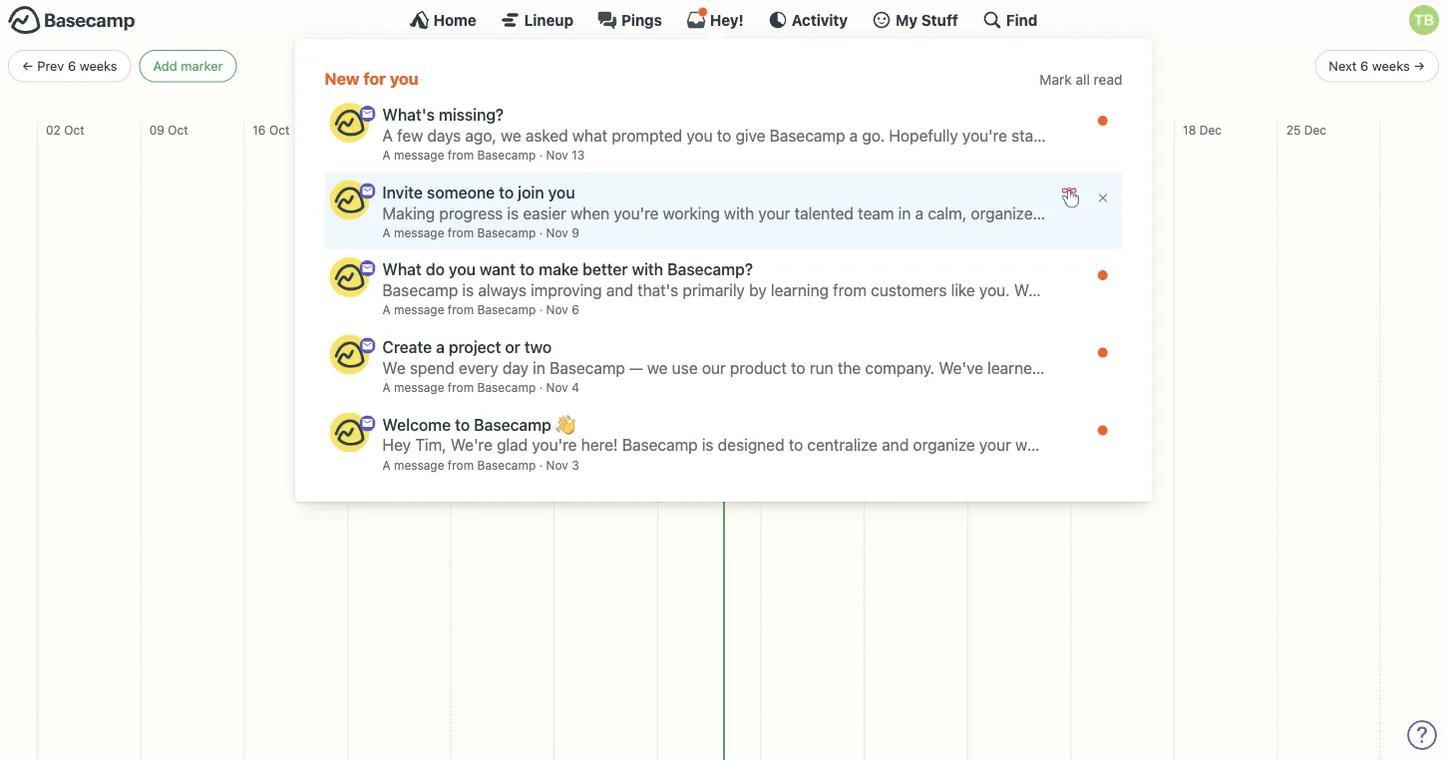 Task type: vqa. For each thing, say whether or not it's contained in the screenshot.


Task type: describe. For each thing, give the bounding box(es) containing it.
18 dec
[[1183, 123, 1222, 137]]

13 inside main element
[[572, 148, 585, 162]]

message for welcome
[[394, 458, 444, 472]]

what's missing?
[[383, 105, 504, 124]]

two
[[525, 337, 552, 356]]

to left join on the left of page
[[499, 182, 514, 201]]

a for what's missing?
[[383, 148, 391, 162]]

a for welcome to basecamp 👋
[[383, 458, 391, 472]]

oct for 23 oct
[[374, 123, 395, 137]]

activity link
[[768, 10, 848, 30]]

all
[[1076, 71, 1090, 88]]

nov 9 element
[[546, 225, 579, 239]]

what do you want to make better with basecamp?
[[383, 260, 753, 279]]

it
[[747, 376, 756, 395]]

1 horizontal spatial projects
[[660, 336, 718, 355]]

from for to
[[448, 225, 474, 239]]

👋
[[556, 415, 571, 434]]

view
[[710, 376, 743, 395]]

0 vertical spatial the
[[573, 267, 604, 290]]

27 nov
[[873, 123, 913, 137]]

add marker
[[153, 58, 223, 73]]

switch accounts image
[[8, 5, 136, 36]]

welcome to the lineup!
[[458, 267, 678, 290]]

oct for 16 oct
[[269, 123, 290, 137]]

06
[[563, 123, 578, 137]]

0 vertical spatial 13
[[666, 123, 679, 137]]

welcome for welcome to the lineup!
[[458, 267, 545, 290]]

welcome for welcome to basecamp 👋
[[383, 415, 451, 434]]

basecamp down the 30 oct
[[477, 148, 536, 162]]

message for what
[[394, 303, 444, 317]]

dec for 18 dec
[[1200, 123, 1222, 137]]

activity
[[792, 11, 848, 28]]

basecamp image for create a project or two
[[330, 335, 370, 375]]

a down when
[[624, 376, 632, 395]]

basecamp image for welcome to basecamp 👋
[[330, 412, 370, 452]]

to right want
[[520, 260, 535, 279]]

join
[[518, 182, 544, 201]]

start
[[723, 336, 756, 355]]

add marker link
[[139, 50, 237, 82]]

basecamp for basecamp
[[477, 458, 536, 472]]

mark all read button
[[1040, 69, 1123, 90]]

onboarding image for create a project or two
[[360, 338, 376, 354]]

basecamp?
[[667, 260, 753, 279]]

basecamp for to
[[477, 225, 536, 239]]

onboarding image for invite someone to join you
[[360, 183, 376, 199]]

find
[[1006, 11, 1038, 28]]

what's
[[383, 105, 435, 124]]

←
[[22, 58, 34, 73]]

someone
[[427, 182, 495, 201]]

plot projects on a timeline for a visual a snapshot of what's in play, who's working on what, and when projects start and end.
[[458, 312, 980, 355]]

home link
[[410, 10, 476, 30]]

welcome to basecamp 👋
[[383, 415, 571, 434]]

end.
[[791, 336, 823, 355]]

02 oct
[[46, 123, 84, 137]]

plot
[[458, 312, 486, 331]]

dec for 25 dec
[[1304, 123, 1327, 137]]

a message from basecamp nov 4
[[383, 380, 579, 394]]

next
[[1329, 58, 1357, 73]]

of
[[815, 312, 830, 331]]

25
[[1286, 123, 1301, 137]]

start/end
[[491, 376, 557, 395]]

nov left 4
[[546, 380, 568, 394]]

for inside main element
[[363, 69, 386, 88]]

1 vertical spatial you
[[548, 182, 575, 201]]

add start/end dates to a project to view it on the lineup.
[[458, 376, 863, 395]]

16 oct
[[253, 123, 290, 137]]

basecamp for project
[[477, 380, 536, 394]]

don't forget button
[[1059, 187, 1101, 247]]

play,
[[902, 312, 935, 331]]

new for you
[[325, 69, 419, 88]]

1 from from the top
[[448, 148, 474, 162]]

mark
[[1040, 71, 1072, 88]]

nov 3 element
[[546, 458, 579, 472]]

a right the create
[[436, 337, 445, 356]]

oct for 02 oct
[[64, 123, 84, 137]]

nov 13 element
[[546, 148, 585, 162]]

missing?
[[439, 105, 504, 124]]

1 vertical spatial project
[[637, 376, 687, 395]]

pings button
[[598, 10, 662, 30]]

to up 'nov 6' element
[[549, 267, 569, 290]]

basecamp down start/end
[[474, 415, 551, 434]]

basecamp for you
[[477, 303, 536, 317]]

4
[[572, 380, 579, 394]]

to down a message from basecamp nov 4
[[455, 415, 470, 434]]

hey! button
[[686, 7, 744, 30]]

forget
[[1059, 231, 1101, 247]]

1 horizontal spatial the
[[783, 376, 806, 395]]

timeline
[[588, 312, 645, 331]]

nov left 9
[[546, 225, 568, 239]]

02
[[46, 123, 61, 137]]

with
[[632, 260, 663, 279]]

tim burton image
[[1409, 5, 1439, 35]]

hey!
[[710, 11, 744, 28]]

want
[[480, 260, 516, 279]]

2 and from the left
[[760, 336, 787, 355]]

30
[[459, 123, 474, 137]]

do
[[426, 260, 445, 279]]

1 weeks from the left
[[79, 58, 117, 73]]

onboarding image for what's missing?
[[360, 106, 376, 122]]

nov right 27
[[890, 123, 913, 137]]

basecamp image for invite someone to join you
[[330, 180, 370, 220]]

2 weeks from the left
[[1372, 58, 1410, 73]]

16
[[253, 123, 266, 137]]

30 oct
[[459, 123, 498, 137]]

nov right 20
[[788, 123, 810, 137]]

25 dec
[[1286, 123, 1327, 137]]

main element
[[0, 0, 1447, 502]]

to left 'view'
[[691, 376, 706, 395]]

04 dec
[[976, 123, 1017, 137]]

message for what's
[[394, 148, 444, 162]]

11
[[1080, 123, 1091, 137]]

what's
[[834, 312, 881, 331]]

0 vertical spatial projects
[[491, 312, 549, 331]]

you for for
[[390, 69, 419, 88]]

nov down the welcome to the lineup!
[[546, 303, 568, 317]]

lineup
[[524, 11, 574, 28]]

nov down 06 on the left of page
[[546, 148, 568, 162]]

in
[[885, 312, 897, 331]]

onboarding image for welcome to basecamp 👋
[[360, 415, 376, 431]]

find button
[[982, 10, 1038, 30]]



Task type: locate. For each thing, give the bounding box(es) containing it.
1 vertical spatial basecamp image
[[330, 257, 370, 297]]

create
[[383, 337, 432, 356]]

a left visual
[[673, 312, 682, 331]]

message for invite
[[394, 225, 444, 239]]

add
[[153, 58, 177, 73], [458, 376, 487, 395]]

23
[[356, 123, 371, 137]]

better
[[583, 260, 628, 279]]

1 basecamp image from the top
[[330, 180, 370, 220]]

1 horizontal spatial add
[[458, 376, 487, 395]]

onboarding image
[[360, 183, 376, 199], [360, 260, 376, 276], [360, 415, 376, 431]]

4 from from the top
[[448, 380, 474, 394]]

welcome up 'a message from basecamp nov 6'
[[458, 267, 545, 290]]

onboarding image for what do you want to make better with basecamp?
[[360, 260, 376, 276]]

1 vertical spatial basecamp image
[[330, 335, 370, 375]]

from up welcome to basecamp 👋
[[448, 380, 474, 394]]

stuff
[[921, 11, 958, 28]]

3 onboarding image from the top
[[360, 415, 376, 431]]

oct for 09 oct
[[168, 123, 188, 137]]

project down when
[[637, 376, 687, 395]]

0 horizontal spatial and
[[586, 336, 612, 355]]

1 horizontal spatial 6
[[572, 303, 579, 317]]

a up the create
[[383, 303, 391, 317]]

from for you
[[448, 303, 474, 317]]

project
[[449, 337, 501, 356], [637, 376, 687, 395]]

← prev 6 weeks
[[22, 58, 117, 73]]

to
[[499, 182, 514, 201], [520, 260, 535, 279], [549, 267, 569, 290], [605, 376, 620, 395], [691, 376, 706, 395], [455, 415, 470, 434]]

you for do
[[449, 260, 476, 279]]

onboarding image left the create
[[360, 338, 376, 354]]

my
[[896, 11, 918, 28]]

→
[[1414, 58, 1425, 73]]

1 horizontal spatial on
[[553, 312, 572, 331]]

prev
[[37, 58, 64, 73]]

1 horizontal spatial you
[[449, 260, 476, 279]]

1 oct from the left
[[64, 123, 84, 137]]

2 from from the top
[[448, 225, 474, 239]]

1 vertical spatial add
[[458, 376, 487, 395]]

06 nov
[[563, 123, 604, 137]]

0 vertical spatial you
[[390, 69, 419, 88]]

1 vertical spatial on
[[520, 336, 538, 355]]

1 vertical spatial the
[[783, 376, 806, 395]]

1 vertical spatial onboarding image
[[360, 260, 376, 276]]

a down welcome to basecamp 👋
[[383, 458, 391, 472]]

onboarding image up 23
[[360, 106, 376, 122]]

dec for 04 dec
[[995, 123, 1017, 137]]

add for add marker
[[153, 58, 177, 73]]

11 dec
[[1080, 123, 1116, 137]]

0 horizontal spatial you
[[390, 69, 419, 88]]

6 down the welcome to the lineup!
[[572, 303, 579, 317]]

2 a from the top
[[383, 225, 391, 239]]

0 vertical spatial onboarding image
[[360, 106, 376, 122]]

2 vertical spatial on
[[760, 376, 779, 395]]

snapshot
[[744, 312, 811, 331]]

from up the create a project or two
[[448, 303, 474, 317]]

add for add start/end dates to a project to view it on the lineup.
[[458, 376, 487, 395]]

the up 'nov 6' element
[[573, 267, 604, 290]]

the down end.
[[783, 376, 806, 395]]

nov 4 element
[[546, 380, 579, 394]]

message up the create
[[394, 303, 444, 317]]

you up what's
[[390, 69, 419, 88]]

1 vertical spatial onboarding image
[[360, 338, 376, 354]]

message down the create
[[394, 380, 444, 394]]

2 onboarding image from the top
[[360, 338, 376, 354]]

0 vertical spatial welcome
[[458, 267, 545, 290]]

1 horizontal spatial for
[[649, 312, 669, 331]]

when
[[617, 336, 656, 355]]

1 horizontal spatial weeks
[[1372, 58, 1410, 73]]

1 a from the top
[[383, 148, 391, 162]]

invite
[[383, 182, 423, 201]]

a up what
[[383, 225, 391, 239]]

message up do
[[394, 225, 444, 239]]

oct for 30 oct
[[478, 123, 498, 137]]

dec right the 11
[[1094, 123, 1116, 137]]

and down snapshot
[[760, 336, 787, 355]]

basecamp image for what do you want to make better with basecamp?
[[330, 257, 370, 297]]

from down welcome to basecamp 👋
[[448, 458, 474, 472]]

message
[[394, 148, 444, 162], [394, 225, 444, 239], [394, 303, 444, 317], [394, 380, 444, 394], [394, 458, 444, 472]]

0 horizontal spatial on
[[520, 336, 538, 355]]

to right dates
[[605, 376, 620, 395]]

message down welcome to basecamp 👋
[[394, 458, 444, 472]]

welcome down a message from basecamp nov 4
[[383, 415, 451, 434]]

3
[[572, 458, 579, 472]]

nov right 06 on the left of page
[[581, 123, 604, 137]]

dec for 11 dec
[[1094, 123, 1116, 137]]

0 vertical spatial basecamp image
[[330, 103, 370, 143]]

message for create
[[394, 380, 444, 394]]

my stuff
[[896, 11, 958, 28]]

oct right 30
[[478, 123, 498, 137]]

2 horizontal spatial on
[[760, 376, 779, 395]]

1 basecamp image from the top
[[330, 103, 370, 143]]

projects down visual
[[660, 336, 718, 355]]

you
[[390, 69, 419, 88], [548, 182, 575, 201], [449, 260, 476, 279]]

0 horizontal spatial projects
[[491, 312, 549, 331]]

weeks left →
[[1372, 58, 1410, 73]]

0 vertical spatial for
[[363, 69, 386, 88]]

basecamp image
[[330, 103, 370, 143], [330, 335, 370, 375]]

on
[[553, 312, 572, 331], [520, 336, 538, 355], [760, 376, 779, 395]]

4 message from the top
[[394, 380, 444, 394]]

2 dec from the left
[[1094, 123, 1116, 137]]

0 horizontal spatial weeks
[[79, 58, 117, 73]]

a message from basecamp nov 6
[[383, 303, 579, 317]]

2 oct from the left
[[168, 123, 188, 137]]

from for project
[[448, 380, 474, 394]]

basecamp down the or
[[477, 380, 536, 394]]

project inside main element
[[449, 337, 501, 356]]

1 vertical spatial projects
[[660, 336, 718, 355]]

a message from basecamp nov 3
[[383, 458, 579, 472]]

3 basecamp image from the top
[[330, 412, 370, 452]]

6 inside main element
[[572, 303, 579, 317]]

message up invite at top left
[[394, 148, 444, 162]]

27
[[873, 123, 887, 137]]

on left what,
[[520, 336, 538, 355]]

2 basecamp image from the top
[[330, 335, 370, 375]]

a down the 23 oct
[[383, 148, 391, 162]]

13 nov
[[666, 123, 705, 137]]

6 right prev
[[68, 58, 76, 73]]

a up what,
[[576, 312, 584, 331]]

and down timeline
[[586, 336, 612, 355]]

onboarding image
[[360, 106, 376, 122], [360, 338, 376, 354]]

a down the create
[[383, 380, 391, 394]]

welcome inside main element
[[383, 415, 451, 434]]

1 onboarding image from the top
[[360, 106, 376, 122]]

nov left 20
[[683, 123, 705, 137]]

basecamp image left the create
[[330, 335, 370, 375]]

1 vertical spatial for
[[649, 312, 669, 331]]

basecamp up want
[[477, 225, 536, 239]]

add start/end dates to a project link
[[458, 376, 687, 395]]

0 horizontal spatial 13
[[572, 148, 585, 162]]

dates
[[561, 376, 601, 395]]

1 horizontal spatial welcome
[[458, 267, 545, 290]]

projects up the or
[[491, 312, 549, 331]]

4 a from the top
[[383, 380, 391, 394]]

1 onboarding image from the top
[[360, 183, 376, 199]]

you right join on the left of page
[[548, 182, 575, 201]]

20 nov
[[770, 123, 810, 137]]

who's
[[939, 312, 980, 331]]

oct right 23
[[374, 123, 395, 137]]

5 message from the top
[[394, 458, 444, 472]]

1 horizontal spatial 13
[[666, 123, 679, 137]]

18
[[1183, 123, 1196, 137]]

0 horizontal spatial welcome
[[383, 415, 451, 434]]

3 from from the top
[[448, 303, 474, 317]]

4 oct from the left
[[374, 123, 395, 137]]

add left marker
[[153, 58, 177, 73]]

the
[[573, 267, 604, 290], [783, 376, 806, 395]]

1 vertical spatial welcome
[[383, 415, 451, 434]]

3 dec from the left
[[1200, 123, 1222, 137]]

dec right 04
[[995, 123, 1017, 137]]

0 horizontal spatial the
[[573, 267, 604, 290]]

mark all read
[[1040, 71, 1123, 88]]

0 horizontal spatial project
[[449, 337, 501, 356]]

lineup link
[[500, 10, 574, 30]]

basecamp image down new
[[330, 103, 370, 143]]

23 oct
[[356, 123, 395, 137]]

basecamp image
[[330, 180, 370, 220], [330, 257, 370, 297], [330, 412, 370, 452]]

what
[[383, 260, 422, 279]]

5 from from the top
[[448, 458, 474, 472]]

oct right 02
[[64, 123, 84, 137]]

for inside plot projects on a timeline for a visual a snapshot of what's in play, who's working on what, and when projects start and end.
[[649, 312, 669, 331]]

0 vertical spatial add
[[153, 58, 177, 73]]

0 horizontal spatial 6
[[68, 58, 76, 73]]

1 and from the left
[[586, 336, 612, 355]]

for up when
[[649, 312, 669, 331]]

0 horizontal spatial for
[[363, 69, 386, 88]]

on up what,
[[553, 312, 572, 331]]

marker
[[181, 58, 223, 73]]

2 vertical spatial onboarding image
[[360, 415, 376, 431]]

4 dec from the left
[[1304, 123, 1327, 137]]

1 horizontal spatial project
[[637, 376, 687, 395]]

a message from basecamp nov 9
[[383, 225, 579, 239]]

2 vertical spatial you
[[449, 260, 476, 279]]

what,
[[542, 336, 581, 355]]

09
[[149, 123, 164, 137]]

2 message from the top
[[394, 225, 444, 239]]

2 horizontal spatial you
[[548, 182, 575, 201]]

lineup!
[[608, 267, 678, 290]]

2 basecamp image from the top
[[330, 257, 370, 297]]

create a project or two
[[383, 337, 552, 356]]

on right it
[[760, 376, 779, 395]]

0 vertical spatial basecamp image
[[330, 180, 370, 220]]

next 6 weeks →
[[1329, 58, 1425, 73]]

read
[[1094, 71, 1123, 88]]

dec right the 18
[[1200, 123, 1222, 137]]

dec right 25
[[1304, 123, 1327, 137]]

0 horizontal spatial add
[[153, 58, 177, 73]]

welcome
[[458, 267, 545, 290], [383, 415, 451, 434]]

from down 30
[[448, 148, 474, 162]]

pings
[[621, 11, 662, 28]]

basecamp up the or
[[477, 303, 536, 317]]

0 vertical spatial on
[[553, 312, 572, 331]]

2 vertical spatial basecamp image
[[330, 412, 370, 452]]

basecamp
[[477, 148, 536, 162], [477, 225, 536, 239], [477, 303, 536, 317], [477, 380, 536, 394], [474, 415, 551, 434], [477, 458, 536, 472]]

lineup.
[[810, 376, 863, 395]]

new
[[325, 69, 360, 88]]

9
[[572, 225, 579, 239]]

0 vertical spatial onboarding image
[[360, 183, 376, 199]]

2 onboarding image from the top
[[360, 260, 376, 276]]

a
[[576, 312, 584, 331], [673, 312, 682, 331], [732, 312, 740, 331], [436, 337, 445, 356], [624, 376, 632, 395]]

1 dec from the left
[[995, 123, 1017, 137]]

from for basecamp
[[448, 458, 474, 472]]

basecamp image for what's missing?
[[330, 103, 370, 143]]

a up start
[[732, 312, 740, 331]]

basecamp down welcome to basecamp 👋
[[477, 458, 536, 472]]

invite someone to join you
[[383, 182, 575, 201]]

13 down '06 nov'
[[572, 148, 585, 162]]

make
[[539, 260, 579, 279]]

nov left 3
[[546, 458, 568, 472]]

1 vertical spatial 13
[[572, 148, 585, 162]]

oct right 16 at the top
[[269, 123, 290, 137]]

5 a from the top
[[383, 458, 391, 472]]

3 oct from the left
[[269, 123, 290, 137]]

a for what do you want to make better with basecamp?
[[383, 303, 391, 317]]

1 horizontal spatial and
[[760, 336, 787, 355]]

a for create a project or two
[[383, 380, 391, 394]]

from down someone
[[448, 225, 474, 239]]

and
[[586, 336, 612, 355], [760, 336, 787, 355]]

don't
[[1059, 210, 1094, 226]]

3 message from the top
[[394, 303, 444, 317]]

nov 6 element
[[546, 303, 579, 317]]

0 vertical spatial project
[[449, 337, 501, 356]]

weeks right prev
[[79, 58, 117, 73]]

oct right 09
[[168, 123, 188, 137]]

5 oct from the left
[[478, 123, 498, 137]]

project down 'plot'
[[449, 337, 501, 356]]

2 horizontal spatial 6
[[1361, 58, 1369, 73]]

weeks
[[79, 58, 117, 73], [1372, 58, 1410, 73]]

13 right '06 nov'
[[666, 123, 679, 137]]

for right new
[[363, 69, 386, 88]]

for
[[363, 69, 386, 88], [649, 312, 669, 331]]

a message from basecamp nov 13
[[383, 148, 585, 162]]

6 right next
[[1361, 58, 1369, 73]]

add up welcome to basecamp 👋
[[458, 376, 487, 395]]

home
[[433, 11, 476, 28]]

don't forget
[[1059, 210, 1101, 247]]

1 message from the top
[[394, 148, 444, 162]]

20
[[770, 123, 784, 137]]

or
[[505, 337, 521, 356]]

09 oct
[[149, 123, 188, 137]]

you right do
[[449, 260, 476, 279]]

3 a from the top
[[383, 303, 391, 317]]

a for invite someone to join you
[[383, 225, 391, 239]]



